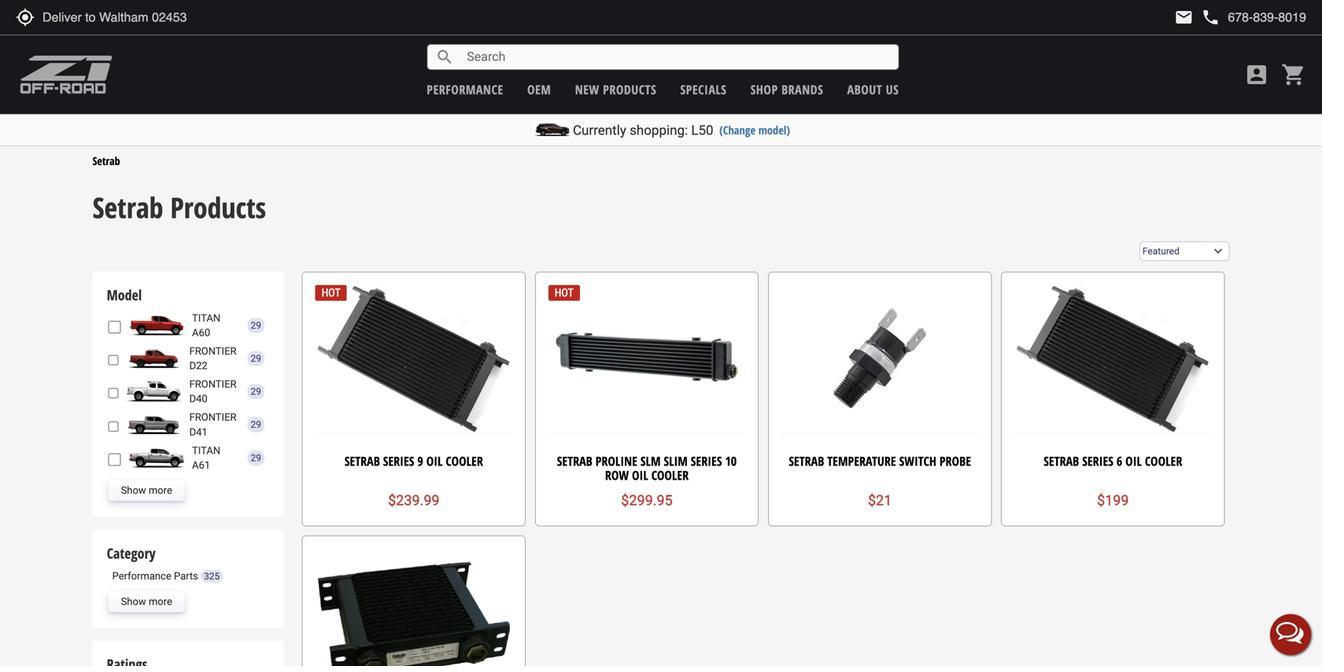 Task type: vqa. For each thing, say whether or not it's contained in the screenshot.
OEM Nissan Oil Drain Plug Washer's Plug
no



Task type: locate. For each thing, give the bounding box(es) containing it.
nissan frontier d41 2022 2023 vq38dd 3.8l s sv pro-x pro-4x z1 off-road image
[[123, 415, 186, 436]]

1 show from the top
[[121, 485, 146, 497]]

29 right 'frontier d40'
[[251, 387, 261, 398]]

show more down performance on the bottom of the page
[[121, 596, 172, 608]]

more
[[149, 485, 172, 497], [149, 596, 172, 608]]

None checkbox
[[108, 354, 119, 367]]

2 titan from the top
[[192, 445, 221, 457]]

None checkbox
[[108, 321, 121, 334], [108, 387, 119, 400], [108, 420, 119, 434], [108, 453, 121, 467], [108, 321, 121, 334], [108, 387, 119, 400], [108, 420, 119, 434], [108, 453, 121, 467]]

cooler right 9
[[446, 453, 483, 470]]

3 series from the left
[[1083, 453, 1114, 470]]

frontier for d22
[[189, 346, 237, 357]]

2 horizontal spatial oil
[[1126, 453, 1142, 470]]

show more button down performance on the bottom of the page
[[108, 592, 185, 613]]

1 vertical spatial titan
[[192, 445, 221, 457]]

setrab for setrab products
[[93, 188, 163, 227]]

setrab series 9 oil cooler
[[345, 453, 483, 470]]

more down performance on the bottom of the page
[[149, 596, 172, 608]]

1 vertical spatial more
[[149, 596, 172, 608]]

z1 motorsports logo image
[[20, 55, 113, 94]]

parts
[[174, 571, 198, 583]]

titan for a61
[[192, 445, 221, 457]]

2 horizontal spatial series
[[1083, 453, 1114, 470]]

1 horizontal spatial cooler
[[652, 467, 689, 484]]

1 vertical spatial show
[[121, 596, 146, 608]]

frontier up d22
[[189, 346, 237, 357]]

titan a61
[[192, 445, 221, 472]]

$21
[[869, 493, 892, 510]]

show for model
[[121, 485, 146, 497]]

1 vertical spatial show more button
[[108, 592, 185, 613]]

frontier up d41
[[189, 412, 237, 424]]

5 29 from the top
[[251, 453, 261, 464]]

1 horizontal spatial series
[[691, 453, 722, 470]]

products
[[170, 188, 266, 227]]

1 show more button from the top
[[108, 481, 185, 502]]

brands
[[782, 81, 824, 98]]

series left 9
[[383, 453, 414, 470]]

29 right "frontier d22"
[[251, 353, 261, 364]]

new
[[575, 81, 600, 98]]

oil right row
[[632, 467, 649, 484]]

category
[[107, 544, 156, 564]]

series for setrab series 6 oil cooler
[[1083, 453, 1114, 470]]

2 29 from the top
[[251, 353, 261, 364]]

oil right the 6
[[1126, 453, 1142, 470]]

a60
[[192, 327, 210, 339]]

1 horizontal spatial oil
[[632, 467, 649, 484]]

show more button
[[108, 481, 185, 502], [108, 592, 185, 613]]

about us link
[[848, 81, 899, 98]]

more down nissan titan xd h61 2016 2017 2018 2019 2020 cummins diesel z1 off-road image
[[149, 485, 172, 497]]

probe
[[940, 453, 972, 470]]

1 29 from the top
[[251, 320, 261, 331]]

titan for a60
[[192, 312, 221, 324]]

nissan frontier d40 2005 2006 2007 2008 2009 2010 2011 2012 2013 2014 2015 2016 2017 2018 2019 2020 2021 vq40de vq38dd qr25de 4.0l 3.8l 2.5l s se sl sv le xe pro-4x offroad z1 off-road image
[[123, 382, 186, 402]]

d41
[[189, 427, 208, 438]]

2 horizontal spatial cooler
[[1146, 453, 1183, 470]]

1 show more from the top
[[121, 485, 172, 497]]

oil right 9
[[427, 453, 443, 470]]

oil for 6
[[1126, 453, 1142, 470]]

2 frontier from the top
[[189, 379, 237, 391]]

cooler
[[446, 453, 483, 470], [1146, 453, 1183, 470], [652, 467, 689, 484]]

2 vertical spatial frontier
[[189, 412, 237, 424]]

frontier d22
[[189, 346, 237, 372]]

29 right titan a61
[[251, 453, 261, 464]]

0 vertical spatial titan
[[192, 312, 221, 324]]

mail phone
[[1175, 8, 1221, 27]]

29 right titan a60
[[251, 320, 261, 331]]

1 more from the top
[[149, 485, 172, 497]]

29 right frontier d41
[[251, 420, 261, 431]]

0 horizontal spatial series
[[383, 453, 414, 470]]

about us
[[848, 81, 899, 98]]

slm
[[641, 453, 661, 470]]

d40
[[189, 393, 208, 405]]

0 horizontal spatial cooler
[[446, 453, 483, 470]]

setrab inside setrab proline slm slim series 10 row oil cooler
[[557, 453, 593, 470]]

titan up a61
[[192, 445, 221, 457]]

frontier d41
[[189, 412, 237, 438]]

titan
[[192, 312, 221, 324], [192, 445, 221, 457]]

cooler for setrab series 9 oil cooler
[[446, 453, 483, 470]]

show more
[[121, 485, 172, 497], [121, 596, 172, 608]]

series left 10
[[691, 453, 722, 470]]

29 for frontier d41
[[251, 420, 261, 431]]

show down nissan titan xd h61 2016 2017 2018 2019 2020 cummins diesel z1 off-road image
[[121, 485, 146, 497]]

new products link
[[575, 81, 657, 98]]

show more button down nissan titan xd h61 2016 2017 2018 2019 2020 cummins diesel z1 off-road image
[[108, 481, 185, 502]]

Search search field
[[455, 45, 899, 69]]

1 vertical spatial frontier
[[189, 379, 237, 391]]

29 for titan a60
[[251, 320, 261, 331]]

oil
[[427, 453, 443, 470], [1126, 453, 1142, 470], [632, 467, 649, 484]]

titan up a60
[[192, 312, 221, 324]]

cooler right the 6
[[1146, 453, 1183, 470]]

temperature
[[828, 453, 897, 470]]

1 titan from the top
[[192, 312, 221, 324]]

3 29 from the top
[[251, 387, 261, 398]]

1 series from the left
[[383, 453, 414, 470]]

frontier
[[189, 346, 237, 357], [189, 379, 237, 391], [189, 412, 237, 424]]

setrab products
[[93, 188, 266, 227]]

switch
[[900, 453, 937, 470]]

cooler inside setrab proline slm slim series 10 row oil cooler
[[652, 467, 689, 484]]

0 vertical spatial show more button
[[108, 481, 185, 502]]

a61
[[192, 460, 210, 472]]

slim
[[664, 453, 688, 470]]

specials link
[[681, 81, 727, 98]]

my_location
[[16, 8, 35, 27]]

setrab for setrab temperature switch probe
[[789, 453, 825, 470]]

show
[[121, 485, 146, 497], [121, 596, 146, 608]]

0 vertical spatial show
[[121, 485, 146, 497]]

phone
[[1202, 8, 1221, 27]]

cooler up $299.95 on the bottom of page
[[652, 467, 689, 484]]

$199
[[1098, 493, 1130, 510]]

series
[[383, 453, 414, 470], [691, 453, 722, 470], [1083, 453, 1114, 470]]

about
[[848, 81, 883, 98]]

show down performance on the bottom of the page
[[121, 596, 146, 608]]

2 show more button from the top
[[108, 592, 185, 613]]

29
[[251, 320, 261, 331], [251, 353, 261, 364], [251, 387, 261, 398], [251, 420, 261, 431], [251, 453, 261, 464]]

performance
[[112, 571, 171, 583]]

3 frontier from the top
[[189, 412, 237, 424]]

nissan titan a60 2004 2005 2006 2007 2008 2009 2010 2011 2012 2013 2014 2015 vk56de 5.6l s se sv sl le xe pro-4x offroad z1 off-road image
[[125, 316, 188, 336]]

specials
[[681, 81, 727, 98]]

2 more from the top
[[149, 596, 172, 608]]

frontier up d40
[[189, 379, 237, 391]]

series left the 6
[[1083, 453, 1114, 470]]

1 vertical spatial show more
[[121, 596, 172, 608]]

2 show more from the top
[[121, 596, 172, 608]]

account_box link
[[1241, 62, 1274, 87]]

show more for category
[[121, 596, 172, 608]]

show more down nissan titan xd h61 2016 2017 2018 2019 2020 cummins diesel z1 off-road image
[[121, 485, 172, 497]]

2 series from the left
[[691, 453, 722, 470]]

0 horizontal spatial oil
[[427, 453, 443, 470]]

2 show from the top
[[121, 596, 146, 608]]

0 vertical spatial show more
[[121, 485, 172, 497]]

1 frontier from the top
[[189, 346, 237, 357]]

oil for 9
[[427, 453, 443, 470]]

shopping_cart link
[[1278, 62, 1307, 87]]

oem link
[[528, 81, 551, 98]]

phone link
[[1202, 8, 1307, 27]]

setrab for setrab series 6 oil cooler
[[1044, 453, 1080, 470]]

l50
[[692, 122, 714, 138]]

4 29 from the top
[[251, 420, 261, 431]]

show more button for category
[[108, 592, 185, 613]]

oil inside setrab proline slm slim series 10 row oil cooler
[[632, 467, 649, 484]]

0 vertical spatial frontier
[[189, 346, 237, 357]]

setrab
[[93, 154, 120, 168], [93, 188, 163, 227], [345, 453, 380, 470], [557, 453, 593, 470], [789, 453, 825, 470], [1044, 453, 1080, 470]]

0 vertical spatial more
[[149, 485, 172, 497]]



Task type: describe. For each thing, give the bounding box(es) containing it.
proline
[[596, 453, 638, 470]]

shop brands link
[[751, 81, 824, 98]]

new products
[[575, 81, 657, 98]]

d22
[[189, 360, 208, 372]]

more for category
[[149, 596, 172, 608]]

setrab series 6 oil cooler
[[1044, 453, 1183, 470]]

9
[[418, 453, 423, 470]]

mail
[[1175, 8, 1194, 27]]

show for category
[[121, 596, 146, 608]]

setrab for setrab series 9 oil cooler
[[345, 453, 380, 470]]

series for setrab series 9 oil cooler
[[383, 453, 414, 470]]

row
[[605, 467, 629, 484]]

shopping:
[[630, 122, 688, 138]]

performance link
[[427, 81, 504, 98]]

(change model) link
[[720, 122, 791, 138]]

performance
[[427, 81, 504, 98]]

model
[[107, 286, 142, 305]]

(change
[[720, 122, 756, 138]]

show more button for model
[[108, 481, 185, 502]]

more for model
[[149, 485, 172, 497]]

$239.99
[[388, 493, 440, 510]]

oem
[[528, 81, 551, 98]]

29 for frontier d22
[[251, 353, 261, 364]]

setrab for setrab link in the left top of the page
[[93, 154, 120, 168]]

10
[[726, 453, 737, 470]]

us
[[886, 81, 899, 98]]

setrab proline slm slim series 10 row oil cooler
[[557, 453, 737, 484]]

$299.95
[[622, 493, 673, 510]]

setrab for setrab proline slm slim series 10 row oil cooler
[[557, 453, 593, 470]]

cooler for setrab series 6 oil cooler
[[1146, 453, 1183, 470]]

currently shopping: l50 (change model)
[[573, 122, 791, 138]]

frontier for d41
[[189, 412, 237, 424]]

nissan frontier d22 1998 1999 2000 2001 2002 2003 2004 ka24de vg33e 2.4l 3.3l sc se xe z1 off-road image
[[123, 349, 186, 369]]

currently
[[573, 122, 627, 138]]

search
[[436, 48, 455, 67]]

shopping_cart
[[1282, 62, 1307, 87]]

shop brands
[[751, 81, 824, 98]]

show more for model
[[121, 485, 172, 497]]

titan a60
[[192, 312, 221, 339]]

products
[[603, 81, 657, 98]]

6
[[1117, 453, 1123, 470]]

mail link
[[1175, 8, 1194, 27]]

series inside setrab proline slm slim series 10 row oil cooler
[[691, 453, 722, 470]]

frontier for d40
[[189, 379, 237, 391]]

setrab link
[[93, 154, 120, 168]]

setrab temperature switch probe
[[789, 453, 972, 470]]

29 for frontier d40
[[251, 387, 261, 398]]

frontier d40
[[189, 379, 237, 405]]

model)
[[759, 122, 791, 138]]

nissan titan xd h61 2016 2017 2018 2019 2020 cummins diesel z1 off-road image
[[125, 448, 188, 469]]

325
[[204, 572, 220, 583]]

shop
[[751, 81, 778, 98]]

category performance parts 325
[[107, 544, 220, 583]]

29 for titan a61
[[251, 453, 261, 464]]

account_box
[[1245, 62, 1270, 87]]



